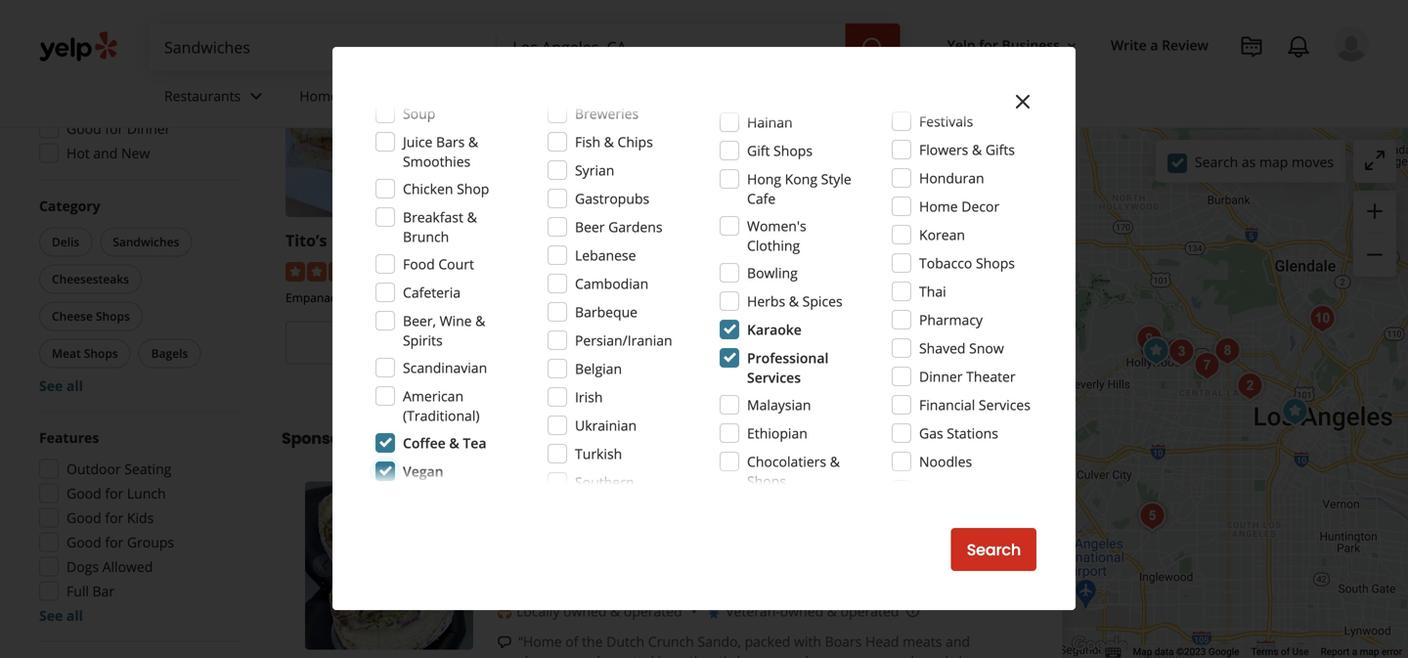 Task type: vqa. For each thing, say whether or not it's contained in the screenshot.
first Option Group from the bottom of the page
no



Task type: locate. For each thing, give the bounding box(es) containing it.
2 see all button from the top
[[39, 607, 83, 625]]

for right yelp
[[979, 36, 999, 54]]

1 vertical spatial in
[[658, 652, 670, 658]]

report
[[1321, 646, 1350, 658]]

fish
[[575, 133, 601, 151]]

delis, sandwiches, fast food
[[784, 290, 940, 306]]

pm right the 4:41
[[169, 22, 189, 40]]

of left the "use"
[[1282, 646, 1291, 658]]

shops inside meat shops button
[[84, 345, 118, 361]]

now for order
[[409, 332, 443, 354]]

dinner down shaved
[[920, 367, 963, 386]]

for for lunch
[[105, 484, 124, 503]]

1 horizontal spatial reviews)
[[702, 261, 755, 279]]

shops up kong
[[774, 141, 813, 160]]

0 horizontal spatial open
[[67, 22, 102, 40]]

map
[[1260, 152, 1289, 171], [1360, 646, 1380, 658]]

order now link
[[286, 321, 519, 364]]

ghost up 4.8 star rating image
[[535, 230, 581, 251]]

of up evenly
[[566, 633, 579, 651]]

0 vertical spatial ghost sando shop link
[[535, 230, 675, 251]]

all down full at the left bottom
[[66, 607, 83, 625]]

for for groups
[[105, 533, 124, 552]]

0 vertical spatial a
[[1151, 36, 1159, 54]]

karaoke
[[747, 320, 802, 339]]

brothers sandwich shop image
[[1231, 367, 1270, 406]]

shops right 'meat'
[[84, 345, 118, 361]]

category
[[39, 197, 100, 215]]

24 chevron down v2 image inside restaurants link
[[245, 85, 268, 108]]

1 vertical spatial sandwiches
[[415, 290, 480, 306]]

view
[[600, 332, 637, 354]]

8:30
[[911, 365, 938, 384]]

women's clothing
[[747, 217, 807, 255]]

0 horizontal spatial operated
[[624, 602, 683, 621]]

& right wine at left
[[476, 312, 486, 330]]

see all button for features
[[39, 607, 83, 625]]

& left gifts
[[972, 140, 982, 159]]

16 speech v2 image
[[497, 635, 513, 651]]

coated
[[611, 652, 655, 658]]

now for open
[[105, 22, 134, 40]]

3 24 chevron down v2 image from the left
[[542, 85, 565, 108]]

owned up the
[[564, 602, 607, 621]]

dogs allowed
[[67, 558, 153, 576]]

1 24 chevron down v2 image from the left
[[245, 85, 268, 108]]

1 horizontal spatial in
[[658, 652, 670, 658]]

1 see from the top
[[39, 377, 63, 395]]

1 horizontal spatial search
[[1195, 152, 1239, 171]]

0 vertical spatial see all button
[[39, 377, 83, 395]]

& inside juice bars & smoothies
[[469, 133, 479, 151]]

1 vertical spatial pm
[[942, 365, 963, 384]]

sandwiches, down 4.8 star rating image
[[535, 290, 602, 306]]

shop up 4.8
[[637, 230, 675, 251]]

info icon image
[[905, 603, 921, 619], [905, 603, 921, 619]]

2 horizontal spatial services
[[979, 396, 1031, 414]]

1 horizontal spatial 24 chevron down v2 image
[[398, 85, 421, 108]]

1 horizontal spatial a
[[1353, 646, 1358, 658]]

dogs
[[67, 558, 99, 576]]

1 owned from the left
[[564, 602, 607, 621]]

map for error
[[1360, 646, 1380, 658]]

sandwiches
[[113, 234, 179, 250], [415, 290, 480, 306]]

1 horizontal spatial sandwiches,
[[817, 290, 884, 306]]

& right fish
[[604, 133, 614, 151]]

good down good for lunch
[[67, 509, 101, 527]]

map right as on the top right
[[1260, 152, 1289, 171]]

0 vertical spatial shop
[[457, 180, 490, 198]]

0 horizontal spatial in
[[394, 365, 408, 384]]

services
[[342, 87, 394, 105], [747, 368, 801, 387], [979, 396, 1031, 414]]

services inside business categories element
[[342, 87, 394, 105]]

of inside "home of the dutch crunch sando, packed with boars head meats and cheese evenly coated in authentic house made sauces, spreads and slaws
[[566, 633, 579, 651]]

2 good from the top
[[67, 484, 101, 503]]

3 good from the top
[[67, 509, 101, 527]]

shaved snow
[[920, 339, 1005, 358]]

0 horizontal spatial reviews)
[[456, 261, 509, 279]]

festivals
[[920, 112, 974, 131]]

order
[[362, 332, 405, 354]]

0 horizontal spatial home
[[300, 87, 338, 105]]

dinner up new
[[127, 119, 171, 138]]

0 vertical spatial services
[[342, 87, 394, 105]]

coffee
[[403, 434, 446, 452]]

0 vertical spatial home
[[300, 87, 338, 105]]

24 chevron down v2 image inside home services link
[[398, 85, 421, 108]]

zoom in image
[[1364, 200, 1387, 223]]

get directions link
[[784, 321, 1018, 364]]

0 horizontal spatial services
[[342, 87, 394, 105]]

now down beer,
[[409, 332, 443, 354]]

report a map error
[[1321, 646, 1403, 658]]

0 vertical spatial sando
[[585, 230, 633, 251]]

2 24 chevron down v2 image from the left
[[398, 85, 421, 108]]

larchmont village wine spirits & cheese image
[[1188, 346, 1227, 385]]

24 chevron down v2 image up juice
[[398, 85, 421, 108]]

spirits
[[403, 331, 443, 350]]

1 horizontal spatial pm
[[942, 365, 963, 384]]

cheese
[[52, 308, 93, 324]]

1 horizontal spatial now
[[409, 332, 443, 354]]

& right bars
[[469, 133, 479, 151]]

services down 'theater' on the right bottom of the page
[[979, 396, 1031, 414]]

features
[[39, 429, 99, 447]]

16 chevron down v2 image
[[1064, 38, 1080, 54]]

0 horizontal spatial search
[[967, 539, 1021, 561]]

operated up the crunch
[[624, 602, 683, 621]]

slideshow element
[[305, 482, 474, 650]]

2 vertical spatial services
[[979, 396, 1031, 414]]

3.7 star rating image
[[784, 262, 890, 282]]

hainan
[[747, 113, 793, 132]]

& down 'chicken shop'
[[467, 208, 477, 226]]

0 vertical spatial see
[[39, 377, 63, 395]]

delis down the category
[[52, 234, 79, 250]]

1 vertical spatial all
[[66, 607, 83, 625]]

chocolatiers
[[747, 452, 827, 471]]

1 horizontal spatial operated
[[841, 602, 899, 621]]

16 veteran owned v2 image
[[707, 604, 722, 620]]

shops right the tobacco
[[976, 254, 1015, 272]]

noodles
[[920, 452, 973, 471]]

now up offers delivery
[[105, 22, 134, 40]]

sandwiches up cheesesteaks on the left top
[[113, 234, 179, 250]]

home services
[[300, 87, 394, 105]]

1 reviews) from the left
[[456, 261, 509, 279]]

0 vertical spatial food
[[403, 255, 435, 273]]

zoom out image
[[1364, 243, 1387, 267]]

reviews) right (1.2k
[[456, 261, 509, 279]]

for
[[979, 36, 999, 54], [105, 119, 124, 138], [105, 484, 124, 503], [105, 509, 124, 527], [105, 533, 124, 552]]

for for kids
[[105, 509, 124, 527]]

error
[[1382, 646, 1403, 658]]

shops inside chocolatiers & shops
[[747, 472, 787, 491]]

for inside button
[[979, 36, 999, 54]]

projects image
[[1240, 35, 1264, 59]]

reviews) for order now
[[456, 261, 509, 279]]

0 vertical spatial see all
[[39, 377, 83, 395]]

1 horizontal spatial owned
[[780, 602, 824, 621]]

1 vertical spatial a
[[1353, 646, 1358, 658]]

open up irish
[[590, 365, 626, 384]]

cheesesteaks
[[52, 271, 129, 287]]

google image
[[1068, 633, 1133, 658]]

pm right 8:30
[[942, 365, 963, 384]]

fish & chips
[[575, 133, 653, 151]]

a right write
[[1151, 36, 1159, 54]]

food down 'brunch'
[[403, 255, 435, 273]]

firehouse subs link
[[784, 230, 902, 251]]

delis down 4.8 star rating image
[[605, 290, 632, 306]]

for down good for kids on the left bottom of page
[[105, 533, 124, 552]]

see
[[39, 377, 63, 395], [39, 607, 63, 625]]

owned for veteran-
[[780, 602, 824, 621]]

in down the crunch
[[658, 652, 670, 658]]

previous image
[[313, 554, 337, 578]]

1 vertical spatial services
[[747, 368, 801, 387]]

shops
[[774, 141, 813, 160], [976, 254, 1015, 272], [96, 308, 130, 324], [84, 345, 118, 361], [747, 472, 787, 491]]

1 horizontal spatial map
[[1360, 646, 1380, 658]]

open up the 'offers' at the left top
[[67, 22, 102, 40]]

1 horizontal spatial services
[[747, 368, 801, 387]]

order now
[[362, 332, 443, 354]]

in inside "home of the dutch crunch sando, packed with boars head meats and cheese evenly coated in authentic house made sauces, spreads and slaws
[[658, 652, 670, 658]]

and down the meats
[[925, 652, 949, 658]]

wax paper - los angeles image
[[1303, 299, 1343, 338]]

operated for locally owned & operated
[[624, 602, 683, 621]]

2 horizontal spatial 24 chevron down v2 image
[[542, 85, 565, 108]]

0 horizontal spatial delis
[[52, 234, 79, 250]]

1 horizontal spatial home
[[920, 197, 958, 216]]

restaurants
[[164, 87, 241, 105]]

1 vertical spatial sando
[[560, 482, 619, 509]]

& inside chocolatiers & shops
[[830, 452, 840, 471]]

0 horizontal spatial of
[[566, 633, 579, 651]]

0 vertical spatial dinner
[[127, 119, 171, 138]]

ukrainian
[[575, 416, 637, 435]]

1 vertical spatial search
[[967, 539, 1021, 561]]

ghost sando shop down turkish
[[497, 482, 673, 509]]

0 vertical spatial open
[[67, 22, 102, 40]]

3 reviews) from the left
[[944, 261, 996, 279]]

1 all from the top
[[66, 377, 83, 395]]

0 vertical spatial in
[[394, 365, 408, 384]]

reviews) for get directions
[[944, 261, 996, 279]]

bars
[[436, 133, 465, 151]]

1 vertical spatial see all button
[[39, 607, 83, 625]]

good for good for groups
[[67, 533, 101, 552]]

american
[[403, 387, 464, 406]]

financial services
[[920, 396, 1031, 414]]

in left 49
[[394, 365, 408, 384]]

owned for locally
[[564, 602, 607, 621]]

evenly
[[567, 652, 608, 658]]

see all for features
[[39, 607, 83, 625]]

0 vertical spatial ghost sando shop
[[535, 230, 675, 251]]

1 vertical spatial ghost
[[497, 482, 554, 509]]

shops for cheese shops
[[96, 308, 130, 324]]

2 reviews) from the left
[[702, 261, 755, 279]]

good
[[67, 119, 101, 138], [67, 484, 101, 503], [67, 509, 101, 527], [67, 533, 101, 552]]

shops right cheese
[[96, 308, 130, 324]]

review
[[1162, 36, 1209, 54]]

&
[[469, 133, 479, 151], [604, 133, 614, 151], [972, 140, 982, 159], [467, 208, 477, 226], [789, 292, 799, 311], [476, 312, 486, 330], [449, 434, 460, 452], [830, 452, 840, 471], [610, 602, 621, 621], [827, 602, 837, 621]]

0 horizontal spatial sandwiches
[[113, 234, 179, 250]]

ggiata delicatessen image
[[1209, 332, 1248, 371]]

food court
[[403, 255, 474, 273]]

coffee & tea
[[403, 434, 487, 452]]

ghost sando shop link up 4.8 star rating image
[[535, 230, 675, 251]]

1 vertical spatial now
[[409, 332, 443, 354]]

0 vertical spatial map
[[1260, 152, 1289, 171]]

syrian
[[575, 161, 615, 180]]

map region
[[990, 0, 1409, 658]]

2 owned from the left
[[780, 602, 824, 621]]

3.7 (53 reviews)
[[897, 261, 996, 279]]

1 horizontal spatial open
[[590, 365, 626, 384]]

None search field
[[149, 23, 905, 70]]

search inside button
[[967, 539, 1021, 561]]

for for dinner
[[105, 119, 124, 138]]

home for home decor
[[920, 197, 958, 216]]

close image
[[1012, 90, 1035, 114]]

24 chevron down v2 image for home services
[[398, 85, 421, 108]]

2 all from the top
[[66, 607, 83, 625]]

1 vertical spatial dinner
[[920, 367, 963, 386]]

search for search
[[967, 539, 1021, 561]]

smoothies
[[403, 152, 471, 171]]

0 vertical spatial all
[[66, 377, 83, 395]]

map left error
[[1360, 646, 1380, 658]]

0 horizontal spatial map
[[1260, 152, 1289, 171]]

and right hot
[[93, 144, 118, 162]]

persian/iranian
[[575, 331, 673, 350]]

sandwiches up wine at left
[[415, 290, 480, 306]]

0 horizontal spatial now
[[105, 22, 134, 40]]

all for features
[[66, 607, 83, 625]]

for down good for lunch
[[105, 509, 124, 527]]

closes in 49 min
[[348, 365, 457, 384]]

ghost left southern
[[497, 482, 554, 509]]

gardens
[[609, 218, 663, 236]]

open for open now 4:41 pm
[[67, 22, 102, 40]]

0 vertical spatial and
[[93, 144, 118, 162]]

1 sandwiches, from the left
[[535, 290, 602, 306]]

sando down turkish
[[560, 482, 619, 509]]

ghost
[[535, 230, 581, 251], [497, 482, 554, 509]]

home for home services
[[300, 87, 338, 105]]

food down (53
[[912, 290, 940, 306]]

services left soup
[[342, 87, 394, 105]]

sandwiches, down 3.7 star rating image on the right top
[[817, 290, 884, 306]]

1 vertical spatial and
[[946, 633, 971, 651]]

0 horizontal spatial sandwiches,
[[535, 290, 602, 306]]

2 operated from the left
[[841, 602, 899, 621]]

good up hot
[[67, 119, 101, 138]]

tea
[[463, 434, 487, 452]]

the
[[582, 633, 603, 651]]

shops inside cheese shops button
[[96, 308, 130, 324]]

shops down chocolatiers
[[747, 472, 787, 491]]

2 see all from the top
[[39, 607, 83, 625]]

packed
[[745, 633, 791, 651]]

home inside business categories element
[[300, 87, 338, 105]]

owned up with in the right of the page
[[780, 602, 824, 621]]

1 vertical spatial food
[[912, 290, 940, 306]]

1 vertical spatial see all
[[39, 607, 83, 625]]

services inside professional services
[[747, 368, 801, 387]]

2 horizontal spatial reviews)
[[944, 261, 996, 279]]

terms
[[1252, 646, 1279, 658]]

1 vertical spatial home
[[920, 197, 958, 216]]

0 vertical spatial sandwiches
[[113, 234, 179, 250]]

all down 'meat'
[[66, 377, 83, 395]]

1 see all button from the top
[[39, 377, 83, 395]]

herbs & spices
[[747, 292, 843, 311]]

& right 16 info v2 icon
[[449, 434, 460, 452]]

chips
[[618, 133, 653, 151]]

0 horizontal spatial food
[[403, 255, 435, 273]]

sando up 4.8 star rating image
[[585, 230, 633, 251]]

delis
[[52, 234, 79, 250], [605, 290, 632, 306]]

good down outdoor
[[67, 484, 101, 503]]

0 horizontal spatial dinner
[[127, 119, 171, 138]]

0 vertical spatial now
[[105, 22, 134, 40]]

for up good for kids on the left bottom of page
[[105, 484, 124, 503]]

1 operated from the left
[[624, 602, 683, 621]]

for for business
[[979, 36, 999, 54]]

see all down 'meat'
[[39, 377, 83, 395]]

24 chevron down v2 image
[[245, 85, 268, 108], [398, 85, 421, 108], [542, 85, 565, 108]]

1 good from the top
[[67, 119, 101, 138]]

group
[[33, 0, 243, 169], [1354, 191, 1397, 277], [35, 196, 243, 396], [33, 428, 243, 626]]

ghost sando shop up 4.8 star rating image
[[535, 230, 675, 251]]

1 vertical spatial see
[[39, 607, 63, 625]]

ghost sando shop image
[[1137, 332, 1176, 371], [1137, 332, 1176, 371], [305, 482, 474, 650]]

services down professional
[[747, 368, 801, 387]]

24 chevron down v2 image for restaurants
[[245, 85, 268, 108]]

cafe
[[747, 189, 776, 208]]

allowed
[[102, 558, 153, 576]]

home inside search dialog
[[920, 197, 958, 216]]

1 vertical spatial open
[[590, 365, 626, 384]]

see all button down 'meat'
[[39, 377, 83, 395]]

1 horizontal spatial of
[[1282, 646, 1291, 658]]

a for write
[[1151, 36, 1159, 54]]

4 good from the top
[[67, 533, 101, 552]]

open for open
[[590, 365, 626, 384]]

0 vertical spatial search
[[1195, 152, 1239, 171]]

veteran-
[[726, 602, 780, 621]]

1 horizontal spatial dinner
[[920, 367, 963, 386]]

as
[[1242, 152, 1256, 171]]

search for search as map moves
[[1195, 152, 1239, 171]]

shop right the chicken
[[457, 180, 490, 198]]

see all button down full at the left bottom
[[39, 607, 83, 625]]

0 vertical spatial delis
[[52, 234, 79, 250]]

chicken
[[403, 180, 453, 198]]

1 vertical spatial shop
[[637, 230, 675, 251]]

for up hot and new on the left top of page
[[105, 119, 124, 138]]

1 see all from the top
[[39, 377, 83, 395]]

court
[[439, 255, 474, 273]]

0 horizontal spatial a
[[1151, 36, 1159, 54]]

ghost sando shop link down turkish
[[497, 482, 673, 509]]

(288
[[671, 261, 699, 279]]

shop down ukrainian
[[625, 482, 673, 509]]

shops for tobacco shops
[[976, 254, 1015, 272]]

good up dogs on the bottom of page
[[67, 533, 101, 552]]

24 chevron down v2 image right restaurants
[[245, 85, 268, 108]]

0 vertical spatial ghost
[[535, 230, 581, 251]]

dinner theater
[[920, 367, 1016, 386]]

all
[[66, 377, 83, 395], [66, 607, 83, 625]]

operated up head
[[841, 602, 899, 621]]

0 horizontal spatial owned
[[564, 602, 607, 621]]

see all down full at the left bottom
[[39, 607, 83, 625]]

directions
[[878, 332, 955, 354]]

2 see from the top
[[39, 607, 63, 625]]

4.8 star rating image
[[535, 262, 640, 282]]

locally owned & operated
[[517, 602, 683, 621]]

hong
[[747, 170, 782, 188]]

0 horizontal spatial 24 chevron down v2 image
[[245, 85, 268, 108]]

decor
[[962, 197, 1000, 216]]

mike's deli image
[[1133, 497, 1172, 536]]

reviews) right (288
[[702, 261, 755, 279]]

beer,
[[403, 312, 436, 330]]

search dialog
[[0, 0, 1409, 658]]

services for professional services
[[747, 368, 801, 387]]

reviews) right (53
[[944, 261, 996, 279]]

mike's deli image
[[1133, 497, 1172, 536]]

4.3
[[399, 261, 419, 279]]

24 chevron down v2 image left breweries
[[542, 85, 565, 108]]

barbeque
[[575, 303, 638, 321]]

& right chocolatiers
[[830, 452, 840, 471]]

and right the meats
[[946, 633, 971, 651]]

good for good for dinner
[[67, 119, 101, 138]]

4.3 star rating image
[[286, 262, 391, 282]]

1 horizontal spatial delis
[[605, 290, 632, 306]]

a right report at right
[[1353, 646, 1358, 658]]

delivery
[[110, 46, 161, 65]]

open
[[67, 22, 102, 40], [590, 365, 626, 384]]

all for category
[[66, 377, 83, 395]]

now inside order now link
[[409, 332, 443, 354]]

see for features
[[39, 607, 63, 625]]

scandinavian
[[403, 359, 487, 377]]

see all
[[39, 377, 83, 395], [39, 607, 83, 625]]

0 horizontal spatial pm
[[169, 22, 189, 40]]

1 vertical spatial map
[[1360, 646, 1380, 658]]



Task type: describe. For each thing, give the bounding box(es) containing it.
get
[[847, 332, 874, 354]]

belgian
[[575, 360, 622, 378]]

tito's market
[[286, 230, 388, 251]]

0 vertical spatial pm
[[169, 22, 189, 40]]

write a review link
[[1103, 27, 1217, 63]]

& right herbs
[[789, 292, 799, 311]]

moves
[[1292, 152, 1334, 171]]

financial
[[920, 396, 976, 414]]

gifts
[[986, 140, 1015, 159]]

search image
[[861, 36, 885, 60]]

good for groups
[[67, 533, 174, 552]]

shop inside search dialog
[[457, 180, 490, 198]]

group containing features
[[33, 428, 243, 626]]

meat
[[52, 345, 81, 361]]

terms of use link
[[1252, 646, 1310, 658]]

until 8:30 pm
[[879, 365, 963, 384]]

tobacco
[[920, 254, 973, 272]]

2 sandwiches, from the left
[[817, 290, 884, 306]]

business
[[1002, 36, 1060, 54]]

sponsored results
[[282, 428, 427, 450]]

shaved
[[920, 339, 966, 358]]

good for good for kids
[[67, 509, 101, 527]]

delis inside button
[[52, 234, 79, 250]]

ggiata - west hollywood image
[[1130, 320, 1169, 359]]

until
[[879, 365, 908, 384]]

cheese shops button
[[39, 302, 143, 331]]

1 horizontal spatial sandwiches
[[415, 290, 480, 306]]

kids
[[127, 509, 154, 527]]

food inside search dialog
[[403, 255, 435, 273]]

malaysian
[[747, 396, 811, 414]]

korean
[[920, 226, 966, 244]]

1 vertical spatial ghost sando shop
[[497, 482, 673, 509]]

view website
[[600, 332, 703, 354]]

search button
[[952, 528, 1037, 571]]

gift
[[747, 141, 770, 160]]

min
[[430, 365, 457, 384]]

beer
[[575, 218, 605, 236]]

"home of the dutch crunch sando, packed with boars head meats and cheese evenly coated in authentic house made sauces, spreads and slaws
[[519, 633, 991, 658]]

google
[[1209, 646, 1240, 658]]

cambodian
[[575, 274, 649, 293]]

see all button for category
[[39, 377, 83, 395]]

1 vertical spatial ghost sando shop link
[[497, 482, 673, 509]]

& up boars
[[827, 602, 837, 621]]

hong kong style cafe
[[747, 170, 852, 208]]

a for report
[[1353, 646, 1358, 658]]

of for "home
[[566, 633, 579, 651]]

sando,
[[698, 633, 741, 651]]

bar
[[92, 582, 115, 601]]

see for category
[[39, 377, 63, 395]]

16 locally owned v2 image
[[497, 604, 513, 620]]

sandwiches inside button
[[113, 234, 179, 250]]

empanadas, argentine, sandwiches
[[286, 290, 480, 306]]

ethiopian
[[747, 424, 808, 443]]

49
[[411, 365, 427, 384]]

home decor
[[920, 197, 1000, 216]]

delis,
[[784, 290, 814, 306]]

and inside group
[[93, 144, 118, 162]]

1 vertical spatial delis
[[605, 290, 632, 306]]

& up dutch
[[610, 602, 621, 621]]

open now 4:41 pm
[[67, 22, 189, 40]]

made
[[780, 652, 817, 658]]

gas
[[920, 424, 944, 443]]

full bar
[[67, 582, 115, 601]]

yelp for business
[[948, 36, 1060, 54]]

expand map image
[[1364, 149, 1387, 172]]

group containing category
[[35, 196, 243, 396]]

dinner inside search dialog
[[920, 367, 963, 386]]

herbs
[[747, 292, 786, 311]]

& inside the breakfast & brunch
[[467, 208, 477, 226]]

southern
[[575, 473, 634, 492]]

cheese shops
[[52, 308, 130, 324]]

map for moves
[[1260, 152, 1289, 171]]

restaurants link
[[149, 70, 284, 127]]

dutch
[[607, 633, 645, 651]]

notifications image
[[1287, 35, 1311, 59]]

shops for meat shops
[[84, 345, 118, 361]]

oui melrose image
[[1163, 333, 1202, 372]]

& inside 'beer, wine & spirits'
[[476, 312, 486, 330]]

user actions element
[[932, 24, 1397, 145]]

firehouse subs image
[[1276, 392, 1315, 431]]

good for good for lunch
[[67, 484, 101, 503]]

2 vertical spatial and
[[925, 652, 949, 658]]

bagels button
[[139, 339, 201, 368]]

irish
[[575, 388, 603, 406]]

group containing open now
[[33, 0, 243, 169]]

full
[[67, 582, 89, 601]]

breakfast
[[403, 208, 464, 226]]

services for home services
[[342, 87, 394, 105]]

home services link
[[284, 70, 437, 127]]

soup
[[403, 104, 436, 123]]

flowers
[[920, 140, 969, 159]]

search as map moves
[[1195, 152, 1334, 171]]

cheese
[[519, 652, 563, 658]]

hot and new
[[67, 144, 150, 162]]

write a review
[[1111, 36, 1209, 54]]

"home
[[519, 633, 562, 651]]

offers delivery
[[67, 46, 161, 65]]

keyboard shortcuts image
[[1106, 648, 1122, 658]]

16 info v2 image
[[431, 430, 447, 446]]

business categories element
[[149, 70, 1370, 127]]

women's
[[747, 217, 807, 235]]

see all for category
[[39, 377, 83, 395]]

4.3 (1.2k reviews)
[[399, 261, 509, 279]]

1 horizontal spatial food
[[912, 290, 940, 306]]

operated for veteran-owned & operated
[[841, 602, 899, 621]]

outdoor seating
[[67, 460, 172, 478]]

firehouse subs
[[784, 230, 902, 251]]

closes
[[348, 365, 391, 384]]

beer, wine & spirits
[[403, 312, 486, 350]]

turkish
[[575, 445, 622, 463]]

2 vertical spatial shop
[[625, 482, 673, 509]]

all about the bread image
[[1159, 332, 1198, 371]]

cafeteria
[[403, 283, 461, 302]]

chocolatiers & shops
[[747, 452, 840, 491]]

view website link
[[535, 321, 768, 364]]

dinner inside group
[[127, 119, 171, 138]]

(53
[[920, 261, 940, 279]]

bagels
[[151, 345, 188, 361]]

fast
[[887, 290, 909, 306]]

tito's market link
[[286, 230, 388, 251]]

services for financial services
[[979, 396, 1031, 414]]

results
[[370, 428, 427, 450]]

lunch
[[127, 484, 166, 503]]

clothing
[[747, 236, 800, 255]]

sandwiches, delis
[[535, 290, 632, 306]]

of for terms
[[1282, 646, 1291, 658]]

new
[[121, 144, 150, 162]]

good for dinner
[[67, 119, 171, 138]]

pharmacy
[[920, 311, 983, 329]]

shops for gift shops
[[774, 141, 813, 160]]

reviews) for view website
[[702, 261, 755, 279]]

use
[[1293, 646, 1310, 658]]

spices
[[803, 292, 843, 311]]

wine
[[440, 312, 472, 330]]



